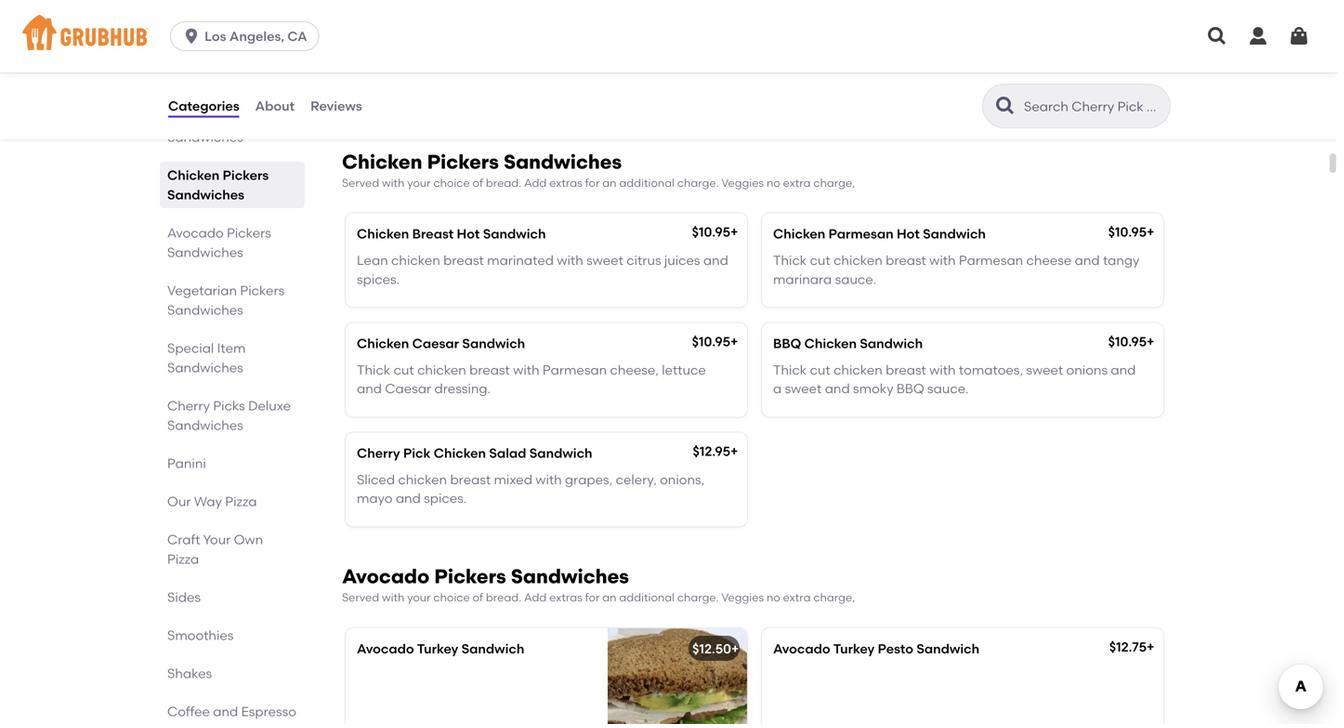 Task type: locate. For each thing, give the bounding box(es) containing it.
0 horizontal spatial svg image
[[1207, 25, 1229, 47]]

pickers up chicken breast hot sandwich
[[427, 150, 499, 174]]

1 horizontal spatial sweet
[[785, 381, 822, 397]]

2 extra from the top
[[783, 591, 811, 604]]

2 turkey from the left
[[834, 641, 875, 657]]

extra inside chicken pickers sandwiches served with your choice of bread. add extras for an additional charge. veggies no extra charge,
[[783, 176, 811, 189]]

2 svg image from the left
[[1247, 25, 1270, 47]]

spices. down 'lean'
[[357, 271, 400, 287]]

breast inside thick cut chicken breast with parmesan cheese, lettuce and caesar dressing.
[[470, 362, 510, 378]]

picks
[[213, 398, 245, 414]]

chicken down chicken caesar sandwich
[[417, 362, 466, 378]]

with inside thick cut chicken breast with tomatoes, sweet onions and a sweet and smoky bbq sauce.
[[930, 362, 956, 378]]

no for avocado pickers sandwiches
[[767, 591, 781, 604]]

vegetarian pickers sandwiches
[[167, 283, 285, 318]]

chicken for chicken pickers sandwiches
[[167, 167, 220, 183]]

cherry inside cherry picks deluxe sandwiches
[[167, 398, 210, 414]]

veggies for avocado pickers sandwiches
[[722, 591, 764, 604]]

1 vertical spatial charge,
[[814, 591, 855, 604]]

shakes
[[167, 666, 212, 681]]

avocado pickers sandwiches served with your choice of bread. add extras for an additional charge. veggies no extra charge,
[[342, 565, 855, 604]]

extra
[[783, 176, 811, 189], [783, 591, 811, 604]]

1 vertical spatial spices.
[[424, 490, 467, 506]]

chicken down pick
[[398, 472, 447, 487]]

sandwiches inside chicken pickers sandwiches
[[167, 187, 244, 203]]

1 vertical spatial additional
[[619, 591, 675, 604]]

cherry picks deluxe sandwiches
[[167, 398, 291, 433]]

with right marinated
[[557, 252, 584, 268]]

1 add from the top
[[524, 176, 547, 189]]

an
[[603, 176, 617, 189], [603, 591, 617, 604]]

0 horizontal spatial hot
[[457, 226, 480, 242]]

0 vertical spatial bread.
[[486, 176, 522, 189]]

with right mixed
[[536, 472, 562, 487]]

2 vertical spatial sauce.
[[928, 381, 969, 397]]

$10.95 for thick cut chicken breast with parmesan cheese and tangy marinara sauce.
[[1109, 224, 1147, 240]]

breast down the 'cherry pick chicken salad sandwich'
[[450, 472, 491, 487]]

add inside avocado pickers sandwiches served with your choice of bread. add extras for an additional charge. veggies no extra charge,
[[524, 591, 547, 604]]

1 served from the top
[[342, 176, 379, 189]]

2 additional from the top
[[619, 591, 675, 604]]

pickers for vegetarian pickers sandwiches
[[240, 283, 285, 298]]

additional inside chicken pickers sandwiches served with your choice of bread. add extras for an additional charge. veggies no extra charge,
[[619, 176, 675, 189]]

sandwiches inside avocado pickers sandwiches served with your choice of bread. add extras for an additional charge. veggies no extra charge,
[[511, 565, 629, 588]]

1 horizontal spatial cherry
[[357, 445, 400, 461]]

and inside sliced chicken breast mixed with grapes, celery, onions, mayo and spices.
[[396, 490, 421, 506]]

sandwiches for special item sandwiches
[[167, 360, 243, 376]]

0 horizontal spatial cherry
[[167, 398, 210, 414]]

cut
[[810, 252, 831, 268], [394, 362, 414, 378], [810, 362, 831, 378]]

0 vertical spatial served
[[342, 176, 379, 189]]

breast up dressing.
[[470, 362, 510, 378]]

sweet inside lean chicken breast marinated with sweet citrus juices and spices.
[[587, 252, 624, 268]]

bbq right smoky
[[897, 381, 925, 397]]

$10.95 +
[[692, 224, 738, 240], [1109, 224, 1155, 240], [692, 334, 738, 350], [1109, 334, 1155, 350]]

chicken down tuna pickers sandwiches
[[167, 167, 220, 183]]

with inside thick cut chicken breast with parmesan cheese and tangy marinara sauce.
[[930, 252, 956, 268]]

sweet
[[587, 252, 624, 268], [1027, 362, 1064, 378], [785, 381, 822, 397]]

breast inside lean chicken breast marinated with sweet citrus juices and spices.
[[443, 252, 484, 268]]

0 vertical spatial extras
[[550, 176, 583, 189]]

hot
[[457, 226, 480, 242], [897, 226, 920, 242]]

1 vertical spatial pizza
[[167, 551, 199, 567]]

chicken breast hot sandwich
[[357, 226, 546, 242]]

$10.95 + up tangy
[[1109, 224, 1155, 240]]

chicken caesar sandwich
[[357, 336, 525, 351]]

chicken inside chicken pickers sandwiches served with your choice of bread. add extras for an additional charge. veggies no extra charge,
[[342, 150, 422, 174]]

2 vertical spatial parmesan
[[543, 362, 607, 378]]

for for chicken pickers sandwiches
[[585, 176, 600, 189]]

chicken pickers sandwiches
[[167, 167, 269, 203]]

egg
[[580, 57, 605, 73]]

for inside avocado pickers sandwiches served with your choice of bread. add extras for an additional charge. veggies no extra charge,
[[585, 591, 600, 604]]

veggies for chicken pickers sandwiches
[[722, 176, 764, 189]]

chicken up marinara
[[773, 226, 826, 242]]

charge,
[[814, 176, 855, 189], [814, 591, 855, 604]]

tuna
[[167, 110, 198, 125]]

sandwiches inside vegetarian pickers sandwiches
[[167, 302, 243, 318]]

0 vertical spatial an
[[603, 176, 617, 189]]

sandwiches inside chicken pickers sandwiches served with your choice of bread. add extras for an additional charge. veggies no extra charge,
[[504, 150, 622, 174]]

1 veggies from the top
[[722, 176, 764, 189]]

1 vertical spatial your
[[407, 176, 431, 189]]

and down chicken caesar sandwich
[[357, 381, 382, 397]]

your up avocado turkey sandwich
[[407, 591, 431, 604]]

hot up thick cut chicken breast with parmesan cheese and tangy marinara sauce.
[[897, 226, 920, 242]]

caesar
[[412, 336, 459, 351], [385, 381, 431, 397]]

veggies inside avocado pickers sandwiches served with your choice of bread. add extras for an additional charge. veggies no extra charge,
[[722, 591, 764, 604]]

your up breast
[[407, 176, 431, 189]]

sauce. down prepared
[[418, 76, 460, 92]]

pickers right tuna
[[201, 110, 246, 125]]

and right juices
[[704, 252, 729, 268]]

1 horizontal spatial parmesan
[[829, 226, 894, 242]]

served inside chicken pickers sandwiches served with your choice of bread. add extras for an additional charge. veggies no extra charge,
[[342, 176, 379, 189]]

1 vertical spatial veggies
[[722, 591, 764, 604]]

los angeles, ca
[[205, 28, 307, 44]]

choice inside the fresh prepared scoops of tuna and egg salad with your choice of sauce.
[[357, 76, 399, 92]]

and inside the fresh prepared scoops of tuna and egg salad with your choice of sauce.
[[552, 57, 577, 73]]

0 horizontal spatial sauce.
[[418, 76, 460, 92]]

tangy
[[1103, 252, 1140, 268]]

$10.95 + up juices
[[692, 224, 738, 240]]

avocado for avocado turkey sandwich
[[357, 641, 414, 657]]

with up chicken breast hot sandwich
[[382, 176, 405, 189]]

parmesan left cheese
[[959, 252, 1024, 268]]

cut for parmesan
[[810, 252, 831, 268]]

angeles,
[[229, 28, 284, 44]]

2 horizontal spatial parmesan
[[959, 252, 1024, 268]]

1 horizontal spatial sauce.
[[835, 271, 877, 287]]

sandwiches inside avocado pickers sandwiches
[[167, 244, 243, 260]]

additional for avocado pickers sandwiches
[[619, 591, 675, 604]]

cut down chicken caesar sandwich
[[394, 362, 414, 378]]

charge. for avocado pickers sandwiches
[[678, 591, 719, 604]]

your inside avocado pickers sandwiches served with your choice of bread. add extras for an additional charge. veggies no extra charge,
[[407, 591, 431, 604]]

of down prepared
[[403, 76, 415, 92]]

of up avocado turkey sandwich
[[473, 591, 483, 604]]

additional up citrus
[[619, 176, 675, 189]]

pizza right way
[[225, 494, 257, 509]]

1 vertical spatial extras
[[550, 591, 583, 604]]

1 extras from the top
[[550, 176, 583, 189]]

2 horizontal spatial sauce.
[[928, 381, 969, 397]]

$10.95 up juices
[[692, 224, 731, 240]]

no inside chicken pickers sandwiches served with your choice of bread. add extras for an additional charge. veggies no extra charge,
[[767, 176, 781, 189]]

chicken up 'lean'
[[357, 226, 409, 242]]

breast inside thick cut chicken breast with parmesan cheese and tangy marinara sauce.
[[886, 252, 927, 268]]

for
[[585, 176, 600, 189], [585, 591, 600, 604]]

cut inside thick cut chicken breast with parmesan cheese and tangy marinara sauce.
[[810, 252, 831, 268]]

thick up marinara
[[773, 252, 807, 268]]

1 vertical spatial bread.
[[486, 591, 522, 604]]

pickers for tuna pickers sandwiches
[[201, 110, 246, 125]]

no inside avocado pickers sandwiches served with your choice of bread. add extras for an additional charge. veggies no extra charge,
[[767, 591, 781, 604]]

1 vertical spatial an
[[603, 591, 617, 604]]

svg image
[[182, 27, 201, 46]]

no
[[767, 176, 781, 189], [767, 591, 781, 604]]

1 horizontal spatial pizza
[[225, 494, 257, 509]]

and right mayo
[[396, 490, 421, 506]]

sauce. down chicken parmesan hot sandwich
[[835, 271, 877, 287]]

pickers right vegetarian
[[240, 283, 285, 298]]

1 vertical spatial charge.
[[678, 591, 719, 604]]

thick cut chicken breast with parmesan cheese and tangy marinara sauce.
[[773, 252, 1140, 287]]

hot for breast
[[457, 226, 480, 242]]

sauce.
[[418, 76, 460, 92], [835, 271, 877, 287], [928, 381, 969, 397]]

1 turkey from the left
[[417, 641, 459, 657]]

0 vertical spatial cherry
[[167, 398, 210, 414]]

1 vertical spatial sauce.
[[835, 271, 877, 287]]

2 no from the top
[[767, 591, 781, 604]]

chicken inside chicken pickers sandwiches
[[167, 167, 220, 183]]

0 vertical spatial no
[[767, 176, 781, 189]]

for inside chicken pickers sandwiches served with your choice of bread. add extras for an additional charge. veggies no extra charge,
[[585, 176, 600, 189]]

2 served from the top
[[342, 591, 379, 604]]

charge. up $12.50
[[678, 591, 719, 604]]

bread.
[[486, 176, 522, 189], [486, 591, 522, 604]]

bread. inside avocado pickers sandwiches served with your choice of bread. add extras for an additional charge. veggies no extra charge,
[[486, 591, 522, 604]]

2 vertical spatial your
[[407, 591, 431, 604]]

breast up smoky
[[886, 362, 927, 378]]

1 horizontal spatial spices.
[[424, 490, 467, 506]]

additional inside avocado pickers sandwiches served with your choice of bread. add extras for an additional charge. veggies no extra charge,
[[619, 591, 675, 604]]

$12.50
[[693, 641, 732, 657]]

of up chicken breast hot sandwich
[[473, 176, 483, 189]]

2 hot from the left
[[897, 226, 920, 242]]

1 horizontal spatial bbq
[[897, 381, 925, 397]]

with
[[646, 57, 673, 73], [382, 176, 405, 189], [557, 252, 584, 268], [930, 252, 956, 268], [513, 362, 540, 378], [930, 362, 956, 378], [536, 472, 562, 487], [382, 591, 405, 604]]

with inside avocado pickers sandwiches served with your choice of bread. add extras for an additional charge. veggies no extra charge,
[[382, 591, 405, 604]]

cut up marinara
[[810, 252, 831, 268]]

thick cut chicken breast with parmesan cheese, lettuce and caesar dressing.
[[357, 362, 706, 397]]

your inside chicken pickers sandwiches served with your choice of bread. add extras for an additional charge. veggies no extra charge,
[[407, 176, 431, 189]]

0 vertical spatial sauce.
[[418, 76, 460, 92]]

way
[[194, 494, 222, 509]]

pickers inside avocado pickers sandwiches
[[227, 225, 271, 241]]

spices. inside sliced chicken breast mixed with grapes, celery, onions, mayo and spices.
[[424, 490, 467, 506]]

chicken
[[342, 150, 422, 174], [167, 167, 220, 183], [357, 226, 409, 242], [773, 226, 826, 242], [357, 336, 409, 351], [805, 336, 857, 351], [434, 445, 486, 461]]

charge. up juices
[[678, 176, 719, 189]]

2 an from the top
[[603, 591, 617, 604]]

chicken down breast
[[391, 252, 440, 268]]

+
[[731, 224, 738, 240], [1147, 224, 1155, 240], [731, 334, 738, 350], [1147, 334, 1155, 350], [731, 443, 738, 459], [1147, 639, 1155, 655], [732, 641, 739, 657]]

avocado inside avocado pickers sandwiches served with your choice of bread. add extras for an additional charge. veggies no extra charge,
[[342, 565, 430, 588]]

sauce. down tomatoes,
[[928, 381, 969, 397]]

bread. inside chicken pickers sandwiches served with your choice of bread. add extras for an additional charge. veggies no extra charge,
[[486, 176, 522, 189]]

pickers inside avocado pickers sandwiches served with your choice of bread. add extras for an additional charge. veggies no extra charge,
[[434, 565, 506, 588]]

lean chicken breast marinated with sweet citrus juices and spices.
[[357, 252, 729, 287]]

0 vertical spatial additional
[[619, 176, 675, 189]]

cut for caesar
[[394, 362, 414, 378]]

1 hot from the left
[[457, 226, 480, 242]]

chicken up smoky
[[834, 362, 883, 378]]

0 vertical spatial your
[[676, 57, 703, 73]]

1 extra from the top
[[783, 176, 811, 189]]

cherry up the sliced
[[357, 445, 400, 461]]

$10.95 for lean chicken breast marinated with sweet citrus juices and spices.
[[692, 224, 731, 240]]

0 vertical spatial charge.
[[678, 176, 719, 189]]

and inside thick cut chicken breast with parmesan cheese, lettuce and caesar dressing.
[[357, 381, 382, 397]]

extra inside avocado pickers sandwiches served with your choice of bread. add extras for an additional charge. veggies no extra charge,
[[783, 591, 811, 604]]

choice inside avocado pickers sandwiches served with your choice of bread. add extras for an additional charge. veggies no extra charge,
[[434, 591, 470, 604]]

choice inside chicken pickers sandwiches served with your choice of bread. add extras for an additional charge. veggies no extra charge,
[[434, 176, 470, 189]]

choice
[[357, 76, 399, 92], [434, 176, 470, 189], [434, 591, 470, 604]]

add inside chicken pickers sandwiches served with your choice of bread. add extras for an additional charge. veggies no extra charge,
[[524, 176, 547, 189]]

parmesan inside thick cut chicken breast with parmesan cheese, lettuce and caesar dressing.
[[543, 362, 607, 378]]

with for thick cut chicken breast with tomatoes, sweet onions and a sweet and smoky bbq sauce.
[[930, 362, 956, 378]]

with inside thick cut chicken breast with parmesan cheese, lettuce and caesar dressing.
[[513, 362, 540, 378]]

add
[[524, 176, 547, 189], [524, 591, 547, 604]]

hot right breast
[[457, 226, 480, 242]]

0 vertical spatial choice
[[357, 76, 399, 92]]

thick for caesar
[[357, 362, 391, 378]]

1 vertical spatial parmesan
[[959, 252, 1024, 268]]

breast for thick cut chicken breast with parmesan cheese, lettuce and caesar dressing.
[[470, 362, 510, 378]]

pickers down chicken pickers sandwiches
[[227, 225, 271, 241]]

1 additional from the top
[[619, 176, 675, 189]]

with inside sliced chicken breast mixed with grapes, celery, onions, mayo and spices.
[[536, 472, 562, 487]]

thick inside thick cut chicken breast with parmesan cheese and tangy marinara sauce.
[[773, 252, 807, 268]]

cherry
[[167, 398, 210, 414], [357, 445, 400, 461]]

1 bread. from the top
[[486, 176, 522, 189]]

add for chicken pickers sandwiches
[[524, 176, 547, 189]]

categories button
[[167, 73, 240, 139]]

caesar up dressing.
[[412, 336, 459, 351]]

1 horizontal spatial turkey
[[834, 641, 875, 657]]

choice down fresh
[[357, 76, 399, 92]]

an inside avocado pickers sandwiches served with your choice of bread. add extras for an additional charge. veggies no extra charge,
[[603, 591, 617, 604]]

parmesan up marinara
[[829, 226, 894, 242]]

1 vertical spatial no
[[767, 591, 781, 604]]

of inside avocado pickers sandwiches served with your choice of bread. add extras for an additional charge. veggies no extra charge,
[[473, 591, 483, 604]]

bbq chicken sandwich
[[773, 336, 923, 351]]

pickers up avocado turkey sandwich
[[434, 565, 506, 588]]

with inside chicken pickers sandwiches served with your choice of bread. add extras for an additional charge. veggies no extra charge,
[[382, 176, 405, 189]]

spices. inside lean chicken breast marinated with sweet citrus juices and spices.
[[357, 271, 400, 287]]

1 vertical spatial served
[[342, 591, 379, 604]]

celery,
[[616, 472, 657, 487]]

2 charge, from the top
[[814, 591, 855, 604]]

thick up the a
[[773, 362, 807, 378]]

caesar left dressing.
[[385, 381, 431, 397]]

pickers inside chicken pickers sandwiches served with your choice of bread. add extras for an additional charge. veggies no extra charge,
[[427, 150, 499, 174]]

0 vertical spatial for
[[585, 176, 600, 189]]

cut for chicken
[[810, 362, 831, 378]]

thick inside thick cut chicken breast with parmesan cheese, lettuce and caesar dressing.
[[357, 362, 391, 378]]

extras inside avocado pickers sandwiches served with your choice of bread. add extras for an additional charge. veggies no extra charge,
[[550, 591, 583, 604]]

1 horizontal spatial hot
[[897, 226, 920, 242]]

charge, inside avocado pickers sandwiches served with your choice of bread. add extras for an additional charge. veggies no extra charge,
[[814, 591, 855, 604]]

0 vertical spatial spices.
[[357, 271, 400, 287]]

$10.95 + up lettuce
[[692, 334, 738, 350]]

+ for thick cut chicken breast with parmesan cheese and tangy marinara sauce.
[[1147, 224, 1155, 240]]

1 vertical spatial bbq
[[897, 381, 925, 397]]

salad
[[489, 445, 527, 461]]

pizza inside craft your own pizza
[[167, 551, 199, 567]]

with for thick cut chicken breast with parmesan cheese and tangy marinara sauce.
[[930, 252, 956, 268]]

$10.95 + for thick cut chicken breast with parmesan cheese, lettuce and caesar dressing.
[[692, 334, 738, 350]]

$12.95
[[693, 443, 731, 459]]

of
[[504, 57, 517, 73], [403, 76, 415, 92], [473, 176, 483, 189], [473, 591, 483, 604]]

chicken for chicken pickers sandwiches served with your choice of bread. add extras for an additional charge. veggies no extra charge,
[[342, 150, 422, 174]]

sweet left onions
[[1027, 362, 1064, 378]]

charge, for chicken pickers sandwiches
[[814, 176, 855, 189]]

your right salad
[[676, 57, 703, 73]]

with up avocado turkey sandwich
[[382, 591, 405, 604]]

and
[[552, 57, 577, 73], [704, 252, 729, 268], [1075, 252, 1100, 268], [1111, 362, 1136, 378], [357, 381, 382, 397], [825, 381, 850, 397], [396, 490, 421, 506], [213, 704, 238, 719]]

cut inside thick cut chicken breast with parmesan cheese, lettuce and caesar dressing.
[[394, 362, 414, 378]]

veggies
[[722, 176, 764, 189], [722, 591, 764, 604]]

sandwiches for avocado pickers sandwiches
[[167, 244, 243, 260]]

0 vertical spatial charge,
[[814, 176, 855, 189]]

1 charge, from the top
[[814, 176, 855, 189]]

2 charge. from the top
[[678, 591, 719, 604]]

2 for from the top
[[585, 591, 600, 604]]

fresh prepared scoops of tuna and egg salad with your choice of sauce. button
[[346, 18, 747, 112]]

spices. down pick
[[424, 490, 467, 506]]

served
[[342, 176, 379, 189], [342, 591, 379, 604]]

0 vertical spatial extra
[[783, 176, 811, 189]]

breast inside sliced chicken breast mixed with grapes, celery, onions, mayo and spices.
[[450, 472, 491, 487]]

with left tomatoes,
[[930, 362, 956, 378]]

$10.95 up tangy
[[1109, 224, 1147, 240]]

chicken for thick cut chicken breast with parmesan cheese, lettuce and caesar dressing.
[[417, 362, 466, 378]]

chicken inside thick cut chicken breast with parmesan cheese, lettuce and caesar dressing.
[[417, 362, 466, 378]]

2 veggies from the top
[[722, 591, 764, 604]]

your
[[676, 57, 703, 73], [407, 176, 431, 189], [407, 591, 431, 604]]

extras inside chicken pickers sandwiches served with your choice of bread. add extras for an additional charge. veggies no extra charge,
[[550, 176, 583, 189]]

0 horizontal spatial sweet
[[587, 252, 624, 268]]

avocado turkey sandwich image
[[608, 628, 747, 724]]

0 vertical spatial veggies
[[722, 176, 764, 189]]

additional up avocado turkey sandwich image
[[619, 591, 675, 604]]

main navigation navigation
[[0, 0, 1339, 73]]

additional
[[619, 176, 675, 189], [619, 591, 675, 604]]

fresh prepared scoops of tuna and egg salad with your choice of sauce.
[[357, 57, 703, 92]]

salad
[[608, 57, 643, 73]]

bread. up avocado turkey sandwich
[[486, 591, 522, 604]]

bread. up chicken breast hot sandwich
[[486, 176, 522, 189]]

sandwiches
[[167, 129, 243, 145], [504, 150, 622, 174], [167, 187, 244, 203], [167, 244, 243, 260], [167, 302, 243, 318], [167, 360, 243, 376], [167, 417, 243, 433], [511, 565, 629, 588]]

pick
[[403, 445, 431, 461]]

avocado pickers sandwiches
[[167, 225, 271, 260]]

pickers down tuna pickers sandwiches
[[223, 167, 269, 183]]

breast for thick cut chicken breast with tomatoes, sweet onions and a sweet and smoky bbq sauce.
[[886, 362, 927, 378]]

chicken down chicken parmesan hot sandwich
[[834, 252, 883, 268]]

0 vertical spatial pizza
[[225, 494, 257, 509]]

coffee and espresso
[[167, 704, 296, 719]]

0 vertical spatial add
[[524, 176, 547, 189]]

+ for sliced chicken breast mixed with grapes, celery, onions, mayo and spices.
[[731, 443, 738, 459]]

cut inside thick cut chicken breast with tomatoes, sweet onions and a sweet and smoky bbq sauce.
[[810, 362, 831, 378]]

breast down chicken parmesan hot sandwich
[[886, 252, 927, 268]]

thick
[[773, 252, 807, 268], [357, 362, 391, 378], [773, 362, 807, 378]]

1 charge. from the top
[[678, 176, 719, 189]]

choice up avocado turkey sandwich
[[434, 591, 470, 604]]

with inside lean chicken breast marinated with sweet citrus juices and spices.
[[557, 252, 584, 268]]

chicken
[[391, 252, 440, 268], [834, 252, 883, 268], [417, 362, 466, 378], [834, 362, 883, 378], [398, 472, 447, 487]]

breast down chicken breast hot sandwich
[[443, 252, 484, 268]]

0 vertical spatial bbq
[[773, 336, 802, 351]]

pickers inside vegetarian pickers sandwiches
[[240, 283, 285, 298]]

chicken inside thick cut chicken breast with tomatoes, sweet onions and a sweet and smoky bbq sauce.
[[834, 362, 883, 378]]

breast
[[443, 252, 484, 268], [886, 252, 927, 268], [470, 362, 510, 378], [886, 362, 927, 378], [450, 472, 491, 487]]

0 horizontal spatial pizza
[[167, 551, 199, 567]]

pizza
[[225, 494, 257, 509], [167, 551, 199, 567]]

charge, for avocado pickers sandwiches
[[814, 591, 855, 604]]

pickers for chicken pickers sandwiches
[[223, 167, 269, 183]]

charge, up avocado turkey pesto sandwich
[[814, 591, 855, 604]]

avocado turkey sandwich
[[357, 641, 525, 657]]

0 horizontal spatial parmesan
[[543, 362, 607, 378]]

sandwiches for avocado pickers sandwiches served with your choice of bread. add extras for an additional charge. veggies no extra charge,
[[511, 565, 629, 588]]

charge, inside chicken pickers sandwiches served with your choice of bread. add extras for an additional charge. veggies no extra charge,
[[814, 176, 855, 189]]

choice up chicken breast hot sandwich
[[434, 176, 470, 189]]

parmesan inside thick cut chicken breast with parmesan cheese and tangy marinara sauce.
[[959, 252, 1024, 268]]

1 an from the top
[[603, 176, 617, 189]]

pickers for avocado pickers sandwiches
[[227, 225, 271, 241]]

with right salad
[[646, 57, 673, 73]]

avocado inside avocado pickers sandwiches
[[167, 225, 224, 241]]

and inside thick cut chicken breast with parmesan cheese and tangy marinara sauce.
[[1075, 252, 1100, 268]]

thick down chicken caesar sandwich
[[357, 362, 391, 378]]

served inside avocado pickers sandwiches served with your choice of bread. add extras for an additional charge. veggies no extra charge,
[[342, 591, 379, 604]]

with up salad on the left bottom of page
[[513, 362, 540, 378]]

veggies inside chicken pickers sandwiches served with your choice of bread. add extras for an additional charge. veggies no extra charge,
[[722, 176, 764, 189]]

2 bread. from the top
[[486, 591, 522, 604]]

1 for from the top
[[585, 176, 600, 189]]

an inside chicken pickers sandwiches served with your choice of bread. add extras for an additional charge. veggies no extra charge,
[[603, 176, 617, 189]]

1 vertical spatial choice
[[434, 176, 470, 189]]

pizza down craft
[[167, 551, 199, 567]]

parmesan
[[829, 226, 894, 242], [959, 252, 1024, 268], [543, 362, 607, 378]]

thick for marinara
[[773, 252, 807, 268]]

thick inside thick cut chicken breast with tomatoes, sweet onions and a sweet and smoky bbq sauce.
[[773, 362, 807, 378]]

charge. inside chicken pickers sandwiches served with your choice of bread. add extras for an additional charge. veggies no extra charge,
[[678, 176, 719, 189]]

2 vertical spatial choice
[[434, 591, 470, 604]]

sweet left citrus
[[587, 252, 624, 268]]

+ for thick cut chicken breast with tomatoes, sweet onions and a sweet and smoky bbq sauce.
[[1147, 334, 1155, 350]]

sandwiches inside tuna pickers sandwiches
[[167, 129, 243, 145]]

$10.95
[[692, 224, 731, 240], [1109, 224, 1147, 240], [692, 334, 731, 350], [1109, 334, 1147, 350]]

1 vertical spatial extra
[[783, 591, 811, 604]]

chicken inside thick cut chicken breast with parmesan cheese and tangy marinara sauce.
[[834, 252, 883, 268]]

0 horizontal spatial spices.
[[357, 271, 400, 287]]

svg image
[[1207, 25, 1229, 47], [1247, 25, 1270, 47], [1288, 25, 1311, 47]]

cut down bbq chicken sandwich
[[810, 362, 831, 378]]

2 horizontal spatial sweet
[[1027, 362, 1064, 378]]

cherry left picks
[[167, 398, 210, 414]]

2 vertical spatial sweet
[[785, 381, 822, 397]]

bbq up the a
[[773, 336, 802, 351]]

$10.95 up lettuce
[[692, 334, 731, 350]]

pesto
[[878, 641, 914, 657]]

0 vertical spatial sweet
[[587, 252, 624, 268]]

espresso
[[241, 704, 296, 719]]

$10.95 + down tangy
[[1109, 334, 1155, 350]]

chicken down 'lean'
[[357, 336, 409, 351]]

marinated
[[487, 252, 554, 268]]

add for avocado pickers sandwiches
[[524, 591, 547, 604]]

pickers inside chicken pickers sandwiches
[[223, 167, 269, 183]]

sandwiches inside special item sandwiches
[[167, 360, 243, 376]]

panini
[[167, 455, 206, 471]]

cherry for cherry picks deluxe sandwiches
[[167, 398, 210, 414]]

2 horizontal spatial svg image
[[1288, 25, 1311, 47]]

1 vertical spatial for
[[585, 591, 600, 604]]

$12.95 +
[[693, 443, 738, 459]]

chicken for chicken parmesan hot sandwich
[[773, 226, 826, 242]]

$10.95 + for lean chicken breast marinated with sweet citrus juices and spices.
[[692, 224, 738, 240]]

parmesan left "cheese,"
[[543, 362, 607, 378]]

and left egg
[[552, 57, 577, 73]]

avocado
[[167, 225, 224, 241], [342, 565, 430, 588], [357, 641, 414, 657], [773, 641, 831, 657]]

with down chicken parmesan hot sandwich
[[930, 252, 956, 268]]

charge. inside avocado pickers sandwiches served with your choice of bread. add extras for an additional charge. veggies no extra charge,
[[678, 591, 719, 604]]

$10.95 for thick cut chicken breast with parmesan cheese, lettuce and caesar dressing.
[[692, 334, 731, 350]]

chicken right pick
[[434, 445, 486, 461]]

0 horizontal spatial turkey
[[417, 641, 459, 657]]

1 svg image from the left
[[1207, 25, 1229, 47]]

parmesan for thick cut chicken breast with parmesan cheese, lettuce and caesar dressing.
[[543, 362, 607, 378]]

1 vertical spatial cherry
[[357, 445, 400, 461]]

sauce. inside the fresh prepared scoops of tuna and egg salad with your choice of sauce.
[[418, 76, 460, 92]]

1 vertical spatial add
[[524, 591, 547, 604]]

1 no from the top
[[767, 176, 781, 189]]

1 horizontal spatial svg image
[[1247, 25, 1270, 47]]

cherry pick chicken salad sandwich
[[357, 445, 593, 461]]

2 add from the top
[[524, 591, 547, 604]]

and left tangy
[[1075, 252, 1100, 268]]

bbq
[[773, 336, 802, 351], [897, 381, 925, 397]]

1 vertical spatial sweet
[[1027, 362, 1064, 378]]

charge, up chicken parmesan hot sandwich
[[814, 176, 855, 189]]

pickers inside tuna pickers sandwiches
[[201, 110, 246, 125]]

sweet right the a
[[785, 381, 822, 397]]

reviews
[[311, 98, 362, 114]]

chicken down reviews button at the top of the page
[[342, 150, 422, 174]]

1 vertical spatial caesar
[[385, 381, 431, 397]]

your inside the fresh prepared scoops of tuna and egg salad with your choice of sauce.
[[676, 57, 703, 73]]

breast inside thick cut chicken breast with tomatoes, sweet onions and a sweet and smoky bbq sauce.
[[886, 362, 927, 378]]

2 extras from the top
[[550, 591, 583, 604]]

$10.95 down tangy
[[1109, 334, 1147, 350]]



Task type: describe. For each thing, give the bounding box(es) containing it.
choice for chicken
[[434, 176, 470, 189]]

+ for lean chicken breast marinated with sweet citrus juices and spices.
[[731, 224, 738, 240]]

breast for thick cut chicken breast with parmesan cheese and tangy marinara sauce.
[[886, 252, 927, 268]]

a
[[773, 381, 782, 397]]

sauce. inside thick cut chicken breast with parmesan cheese and tangy marinara sauce.
[[835, 271, 877, 287]]

citrus
[[627, 252, 661, 268]]

turkey for pesto
[[834, 641, 875, 657]]

0 horizontal spatial bbq
[[773, 336, 802, 351]]

smoothies
[[167, 627, 234, 643]]

chicken inside lean chicken breast marinated with sweet citrus juices and spices.
[[391, 252, 440, 268]]

Search Cherry Pick Cafe search field
[[1022, 98, 1165, 115]]

breast
[[412, 226, 454, 242]]

onions,
[[660, 472, 705, 487]]

chicken up smoky
[[805, 336, 857, 351]]

sliced chicken breast mixed with grapes, celery, onions, mayo and spices.
[[357, 472, 705, 506]]

chicken for thick cut chicken breast with tomatoes, sweet onions and a sweet and smoky bbq sauce.
[[834, 362, 883, 378]]

thick for a
[[773, 362, 807, 378]]

your
[[203, 532, 231, 547]]

extras for avocado pickers sandwiches
[[550, 591, 583, 604]]

bbq inside thick cut chicken breast with tomatoes, sweet onions and a sweet and smoky bbq sauce.
[[897, 381, 925, 397]]

pickers for chicken pickers sandwiches served with your choice of bread. add extras for an additional charge. veggies no extra charge,
[[427, 150, 499, 174]]

charge. for chicken pickers sandwiches
[[678, 176, 719, 189]]

own
[[234, 532, 263, 547]]

ca
[[288, 28, 307, 44]]

$12.75
[[1110, 639, 1147, 655]]

extra for chicken pickers sandwiches
[[783, 176, 811, 189]]

turkey for sandwich
[[417, 641, 459, 657]]

craft your own pizza
[[167, 532, 263, 567]]

thick cut chicken breast with tomatoes, sweet onions and a sweet and smoky bbq sauce.
[[773, 362, 1136, 397]]

smoky
[[853, 381, 894, 397]]

about
[[255, 98, 295, 114]]

marinara
[[773, 271, 832, 287]]

craft
[[167, 532, 200, 547]]

avocado turkey pesto sandwich
[[773, 641, 980, 657]]

avocado for avocado pickers sandwiches
[[167, 225, 224, 241]]

3 svg image from the left
[[1288, 25, 1311, 47]]

tuna pickers sandwiches
[[167, 110, 246, 145]]

sliced
[[357, 472, 395, 487]]

$12.75 +
[[1110, 639, 1155, 655]]

parmesan for thick cut chicken breast with parmesan cheese and tangy marinara sauce.
[[959, 252, 1024, 268]]

extras for chicken pickers sandwiches
[[550, 176, 583, 189]]

your for chicken pickers sandwiches
[[407, 176, 431, 189]]

with for sliced chicken breast mixed with grapes, celery, onions, mayo and spices.
[[536, 472, 562, 487]]

chicken parmesan hot sandwich
[[773, 226, 986, 242]]

mayo
[[357, 490, 393, 506]]

with inside the fresh prepared scoops of tuna and egg salad with your choice of sauce.
[[646, 57, 673, 73]]

cheese
[[1027, 252, 1072, 268]]

cheese,
[[610, 362, 659, 378]]

tuna
[[520, 57, 549, 73]]

avocado for avocado pickers sandwiches served with your choice of bread. add extras for an additional charge. veggies no extra charge,
[[342, 565, 430, 588]]

with for avocado pickers sandwiches served with your choice of bread. add extras for an additional charge. veggies no extra charge,
[[382, 591, 405, 604]]

an for chicken pickers sandwiches
[[603, 176, 617, 189]]

sandwiches for tuna pickers sandwiches
[[167, 129, 243, 145]]

$10.95 + for thick cut chicken breast with parmesan cheese and tangy marinara sauce.
[[1109, 224, 1155, 240]]

about button
[[254, 73, 296, 139]]

sides
[[167, 589, 201, 605]]

search icon image
[[995, 95, 1017, 117]]

chicken for chicken breast hot sandwich
[[357, 226, 409, 242]]

served for chicken pickers sandwiches
[[342, 176, 379, 189]]

prepared
[[394, 57, 453, 73]]

+ for thick cut chicken breast with parmesan cheese, lettuce and caesar dressing.
[[731, 334, 738, 350]]

tomatoes,
[[959, 362, 1023, 378]]

onions
[[1067, 362, 1108, 378]]

chicken inside sliced chicken breast mixed with grapes, celery, onions, mayo and spices.
[[398, 472, 447, 487]]

bread. for chicken
[[486, 176, 522, 189]]

with for thick cut chicken breast with parmesan cheese, lettuce and caesar dressing.
[[513, 362, 540, 378]]

chicken pickers sandwiches served with your choice of bread. add extras for an additional charge. veggies no extra charge,
[[342, 150, 855, 189]]

avocado for avocado turkey pesto sandwich
[[773, 641, 831, 657]]

for for avocado pickers sandwiches
[[585, 591, 600, 604]]

choice for avocado
[[434, 591, 470, 604]]

with for chicken pickers sandwiches served with your choice of bread. add extras for an additional charge. veggies no extra charge,
[[382, 176, 405, 189]]

0 vertical spatial parmesan
[[829, 226, 894, 242]]

chicken for thick cut chicken breast with parmesan cheese and tangy marinara sauce.
[[834, 252, 883, 268]]

and right onions
[[1111, 362, 1136, 378]]

no for chicken pickers sandwiches
[[767, 176, 781, 189]]

an for avocado pickers sandwiches
[[603, 591, 617, 604]]

categories
[[168, 98, 240, 114]]

$10.95 + for thick cut chicken breast with tomatoes, sweet onions and a sweet and smoky bbq sauce.
[[1109, 334, 1155, 350]]

los angeles, ca button
[[170, 21, 327, 51]]

extra for avocado pickers sandwiches
[[783, 591, 811, 604]]

with for lean chicken breast marinated with sweet citrus juices and spices.
[[557, 252, 584, 268]]

$12.50 +
[[693, 641, 739, 657]]

hot for parmesan
[[897, 226, 920, 242]]

grapes,
[[565, 472, 613, 487]]

item
[[217, 340, 246, 356]]

and right coffee
[[213, 704, 238, 719]]

$10.95 for thick cut chicken breast with tomatoes, sweet onions and a sweet and smoky bbq sauce.
[[1109, 334, 1147, 350]]

deluxe
[[248, 398, 291, 414]]

sauce. inside thick cut chicken breast with tomatoes, sweet onions and a sweet and smoky bbq sauce.
[[928, 381, 969, 397]]

scoops
[[456, 57, 501, 73]]

of left tuna
[[504, 57, 517, 73]]

our
[[167, 494, 191, 509]]

mixed
[[494, 472, 533, 487]]

lettuce
[[662, 362, 706, 378]]

los
[[205, 28, 226, 44]]

juices
[[665, 252, 700, 268]]

pickers for avocado pickers sandwiches served with your choice of bread. add extras for an additional charge. veggies no extra charge,
[[434, 565, 506, 588]]

sandwiches inside cherry picks deluxe sandwiches
[[167, 417, 243, 433]]

vegetarian
[[167, 283, 237, 298]]

caesar inside thick cut chicken breast with parmesan cheese, lettuce and caesar dressing.
[[385, 381, 431, 397]]

special
[[167, 340, 214, 356]]

reviews button
[[310, 73, 363, 139]]

fresh
[[357, 57, 391, 73]]

sandwiches for chicken pickers sandwiches
[[167, 187, 244, 203]]

and inside lean chicken breast marinated with sweet citrus juices and spices.
[[704, 252, 729, 268]]

lean
[[357, 252, 388, 268]]

coffee
[[167, 704, 210, 719]]

bread. for avocado
[[486, 591, 522, 604]]

sandwiches for chicken pickers sandwiches served with your choice of bread. add extras for an additional charge. veggies no extra charge,
[[504, 150, 622, 174]]

our way pizza
[[167, 494, 257, 509]]

chicken for chicken caesar sandwich
[[357, 336, 409, 351]]

0 vertical spatial caesar
[[412, 336, 459, 351]]

served for avocado pickers sandwiches
[[342, 591, 379, 604]]

cherry for cherry pick chicken salad sandwich
[[357, 445, 400, 461]]

your for avocado pickers sandwiches
[[407, 591, 431, 604]]

additional for chicken pickers sandwiches
[[619, 176, 675, 189]]

special item sandwiches
[[167, 340, 246, 376]]

of inside chicken pickers sandwiches served with your choice of bread. add extras for an additional charge. veggies no extra charge,
[[473, 176, 483, 189]]

dressing.
[[435, 381, 491, 397]]

and left smoky
[[825, 381, 850, 397]]

sandwiches for vegetarian pickers sandwiches
[[167, 302, 243, 318]]



Task type: vqa. For each thing, say whether or not it's contained in the screenshot.
the right Hot
yes



